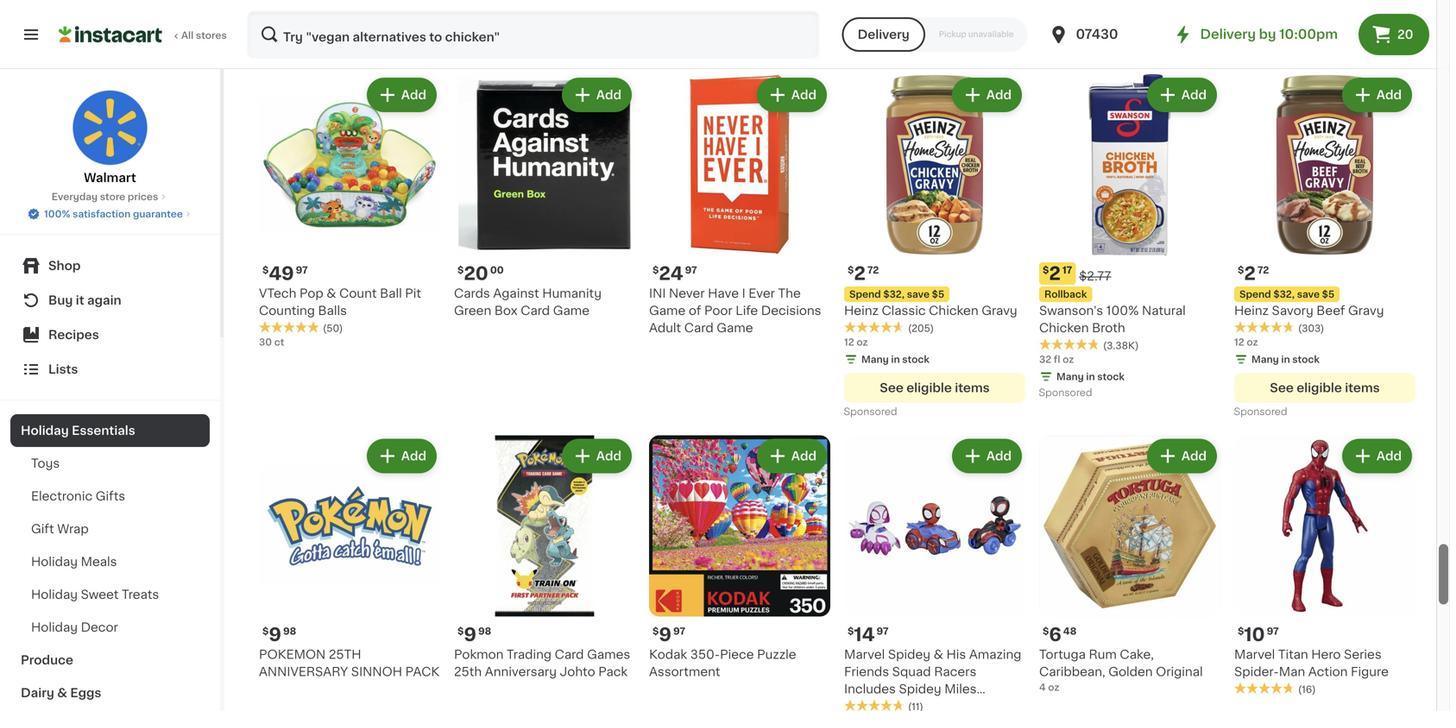 Task type: locate. For each thing, give the bounding box(es) containing it.
2 horizontal spatial eligible
[[1297, 382, 1342, 394]]

$32, up classic
[[883, 290, 905, 299]]

add for pokmon trading card games 25th anniversary johto pack
[[596, 450, 622, 462]]

oz down heinz savory beef gravy at the top right
[[1247, 338, 1258, 347]]

1 horizontal spatial gravy
[[1348, 305, 1384, 317]]

1 horizontal spatial see eligible items button
[[844, 373, 1026, 403]]

0 horizontal spatial $ 9 98
[[262, 626, 296, 644]]

1 horizontal spatial 98
[[478, 627, 491, 636]]

0 horizontal spatial delivery
[[858, 28, 910, 41]]

have
[[708, 287, 739, 300]]

golden
[[1109, 666, 1153, 678]]

spend $32, save $5
[[849, 290, 945, 299], [1240, 290, 1335, 299]]

0 horizontal spatial stock
[[902, 355, 930, 364]]

spend $32, save $5 up savory in the top right of the page
[[1240, 290, 1335, 299]]

save up heinz savory beef gravy at the top right
[[1297, 290, 1320, 299]]

1 horizontal spatial $ 2 72
[[1238, 265, 1269, 283]]

in down classic
[[891, 355, 900, 364]]

30 ct
[[259, 338, 284, 347]]

2 $5 from the left
[[1322, 290, 1335, 299]]

0 horizontal spatial see
[[490, 21, 513, 33]]

swanson's
[[1039, 305, 1103, 317]]

97 for 9
[[673, 627, 685, 636]]

see for heinz savory beef gravy
[[1270, 382, 1294, 394]]

marvel inside marvel titan hero series spider-man action figure
[[1234, 649, 1275, 661]]

$ inside $ 2 17 $2.77
[[1043, 265, 1049, 275]]

0 horizontal spatial spend $32, save $5
[[849, 290, 945, 299]]

man
[[1279, 666, 1305, 678]]

0 horizontal spatial many in stock
[[862, 355, 930, 364]]

72 up heinz classic chicken gravy
[[867, 265, 879, 275]]

1 12 oz from the left
[[844, 338, 868, 347]]

1 horizontal spatial $32,
[[1274, 290, 1295, 299]]

walmart logo image
[[72, 90, 148, 166]]

humanity
[[542, 287, 602, 300]]

spidey up ghost-
[[899, 683, 942, 695]]

marvel spidey & his amazing friends squad racers includes spidey miles morales ghost-spider
[[844, 649, 1022, 711]]

spend $32, save $5 up classic
[[849, 290, 945, 299]]

product group containing 20
[[454, 74, 635, 319]]

sponsored badge image for heinz classic chicken gravy
[[844, 407, 896, 417]]

rum
[[1089, 649, 1117, 661]]

0 horizontal spatial see eligible items button
[[454, 12, 635, 41]]

72 up heinz savory beef gravy at the top right
[[1258, 265, 1269, 275]]

0 horizontal spatial save
[[907, 290, 930, 299]]

instacart logo image
[[59, 24, 162, 45]]

2 vertical spatial &
[[57, 687, 67, 699]]

& inside vtech pop & count ball pit counting balls
[[327, 287, 336, 300]]

2 up heinz savory beef gravy at the top right
[[1244, 265, 1256, 283]]

1 $5 from the left
[[932, 290, 945, 299]]

1 vertical spatial 100%
[[1106, 305, 1139, 317]]

3 2 from the left
[[1244, 265, 1256, 283]]

& inside 'marvel spidey & his amazing friends squad racers includes spidey miles morales ghost-spider'
[[934, 649, 943, 661]]

heinz for heinz savory beef gravy
[[1234, 305, 1269, 317]]

many down classic
[[862, 355, 889, 364]]

stock down (3.38k)
[[1097, 372, 1125, 382]]

0 horizontal spatial card
[[521, 305, 550, 317]]

add button for cards against humanity green box card game
[[564, 79, 630, 110]]

25th
[[329, 649, 361, 661]]

2 horizontal spatial see
[[1270, 382, 1294, 394]]

chicken
[[929, 305, 979, 317], [1039, 322, 1089, 334]]

0 horizontal spatial gravy
[[982, 305, 1018, 317]]

card inside pokmon trading card games 25th anniversary johto pack
[[555, 649, 584, 661]]

2 2 from the left
[[1049, 265, 1061, 283]]

Search field
[[249, 12, 818, 57]]

1 vertical spatial chicken
[[1039, 322, 1089, 334]]

0 horizontal spatial heinz
[[844, 305, 879, 317]]

0 horizontal spatial items
[[565, 21, 600, 33]]

72 for classic
[[867, 265, 879, 275]]

1 spend $32, save $5 from the left
[[849, 290, 945, 299]]

friends
[[844, 666, 889, 678]]

2 $32, from the left
[[1274, 290, 1295, 299]]

$ inside $ 9 97
[[653, 627, 659, 636]]

see eligible items for heinz savory beef gravy
[[1270, 382, 1380, 394]]

100%
[[44, 209, 70, 219], [1106, 305, 1139, 317]]

game up adult
[[649, 305, 686, 317]]

12 oz down heinz savory beef gravy at the top right
[[1234, 338, 1258, 347]]

9 up pokemon
[[269, 626, 281, 644]]

add for pokemon 25th anniversary sinnoh pack
[[401, 450, 426, 462]]

holiday decor
[[31, 622, 118, 634]]

1 horizontal spatial eligible
[[907, 382, 952, 394]]

$5 for chicken
[[932, 290, 945, 299]]

2 72 from the left
[[1258, 265, 1269, 275]]

1 marvel from the left
[[844, 649, 885, 661]]

add for marvel titan hero series spider-man action figure
[[1377, 450, 1402, 462]]

97 inside $ 49 97
[[296, 265, 308, 275]]

0 vertical spatial chicken
[[929, 305, 979, 317]]

gifts
[[96, 490, 125, 502]]

oz right 4
[[1048, 683, 1060, 692]]

2 horizontal spatial 2
[[1244, 265, 1256, 283]]

many in stock down (205)
[[862, 355, 930, 364]]

product group containing 49
[[259, 74, 440, 349]]

see
[[490, 21, 513, 33], [880, 382, 904, 394], [1270, 382, 1294, 394]]

0 horizontal spatial in
[[891, 355, 900, 364]]

game inside cards against humanity green box card game
[[553, 305, 590, 317]]

0 vertical spatial 100%
[[44, 209, 70, 219]]

0 vertical spatial card
[[521, 305, 550, 317]]

2 spend $32, save $5 from the left
[[1240, 290, 1335, 299]]

against
[[493, 287, 539, 300]]

0 horizontal spatial many
[[862, 355, 889, 364]]

items
[[565, 21, 600, 33], [955, 382, 990, 394], [1345, 382, 1380, 394]]

buy it again link
[[10, 283, 210, 318]]

produce link
[[10, 644, 210, 677]]

marvel up friends
[[844, 649, 885, 661]]

12 oz for heinz savory beef gravy
[[1234, 338, 1258, 347]]

4
[[1039, 683, 1046, 692]]

97 right 49
[[296, 265, 308, 275]]

many in stock for savory
[[1252, 355, 1320, 364]]

30
[[259, 338, 272, 347]]

1 $ 2 72 from the left
[[848, 265, 879, 283]]

0 horizontal spatial $32,
[[883, 290, 905, 299]]

$ 2 72 up heinz classic chicken gravy
[[848, 265, 879, 283]]

1 horizontal spatial &
[[327, 287, 336, 300]]

add button for marvel titan hero series spider-man action figure
[[1344, 441, 1411, 472]]

9 up pokmon
[[464, 626, 476, 644]]

12 oz
[[844, 338, 868, 347], [1234, 338, 1258, 347]]

97 right 24
[[685, 265, 697, 275]]

$2.17 original price: $2.77 element
[[1039, 262, 1221, 285]]

1 gravy from the left
[[982, 305, 1018, 317]]

classic
[[882, 305, 926, 317]]

0 horizontal spatial 12
[[844, 338, 854, 347]]

2 horizontal spatial see eligible items
[[1270, 382, 1380, 394]]

2 98 from the left
[[478, 627, 491, 636]]

service type group
[[842, 17, 1028, 52]]

2
[[854, 265, 866, 283], [1049, 265, 1061, 283], [1244, 265, 1256, 283]]

see eligible items for heinz classic chicken gravy
[[880, 382, 990, 394]]

stock for savory
[[1293, 355, 1320, 364]]

1 horizontal spatial $5
[[1322, 290, 1335, 299]]

add button for pokmon trading card games 25th anniversary johto pack
[[564, 441, 630, 472]]

$ 9 98 up pokemon
[[262, 626, 296, 644]]

broth
[[1092, 322, 1125, 334]]

many in stock
[[862, 355, 930, 364], [1252, 355, 1320, 364], [1057, 372, 1125, 382]]

pokmon
[[454, 649, 504, 661]]

2 horizontal spatial stock
[[1293, 355, 1320, 364]]

$5 up beef
[[1322, 290, 1335, 299]]

see eligible items
[[490, 21, 600, 33], [880, 382, 990, 394], [1270, 382, 1380, 394]]

1 horizontal spatial heinz
[[1234, 305, 1269, 317]]

1 horizontal spatial many in stock
[[1057, 372, 1125, 382]]

game down "life"
[[717, 322, 753, 334]]

games
[[587, 649, 630, 661]]

holiday essentials
[[21, 425, 135, 437]]

12 for heinz classic chicken gravy
[[844, 338, 854, 347]]

1 horizontal spatial spend
[[1240, 290, 1271, 299]]

many down fl at the right of page
[[1057, 372, 1084, 382]]

1 98 from the left
[[283, 627, 296, 636]]

9 for pokemon
[[269, 626, 281, 644]]

1 horizontal spatial 72
[[1258, 265, 1269, 275]]

(50)
[[323, 324, 343, 333]]

tortuga rum cake, caribbean, golden original 4 oz
[[1039, 649, 1203, 692]]

delivery inside button
[[858, 28, 910, 41]]

★★★★★
[[259, 321, 319, 333], [259, 321, 319, 333], [844, 321, 905, 333], [844, 321, 905, 333], [1234, 321, 1295, 333], [1234, 321, 1295, 333], [1039, 339, 1100, 351], [1039, 339, 1100, 351], [1234, 683, 1295, 695], [1234, 683, 1295, 695]]

in down savory in the top right of the page
[[1281, 355, 1290, 364]]

add for cards against humanity green box card game
[[596, 89, 622, 101]]

sponsored badge image
[[1039, 388, 1092, 398], [844, 407, 896, 417], [1234, 407, 1287, 417]]

$ 14 97
[[848, 626, 889, 644]]

2 horizontal spatial many in stock
[[1252, 355, 1320, 364]]

1 2 from the left
[[854, 265, 866, 283]]

in for classic
[[891, 355, 900, 364]]

add button for pokemon 25th anniversary sinnoh pack
[[368, 441, 435, 472]]

1 horizontal spatial in
[[1086, 372, 1095, 382]]

$5 up heinz classic chicken gravy
[[932, 290, 945, 299]]

2 horizontal spatial sponsored badge image
[[1234, 407, 1287, 417]]

0 horizontal spatial 2
[[854, 265, 866, 283]]

in down "broth"
[[1086, 372, 1095, 382]]

gravy left swanson's
[[982, 305, 1018, 317]]

gift wrap link
[[10, 513, 210, 546]]

97 up kodak
[[673, 627, 685, 636]]

12 oz for heinz classic chicken gravy
[[844, 338, 868, 347]]

1 horizontal spatial stock
[[1097, 372, 1125, 382]]

0 horizontal spatial 20
[[464, 265, 488, 283]]

1 horizontal spatial items
[[955, 382, 990, 394]]

$ inside $ 10 97
[[1238, 627, 1244, 636]]

add
[[401, 89, 426, 101], [596, 89, 622, 101], [791, 89, 817, 101], [987, 89, 1012, 101], [1182, 89, 1207, 101], [1377, 89, 1402, 101], [401, 450, 426, 462], [596, 450, 622, 462], [791, 450, 817, 462], [987, 450, 1012, 462], [1182, 450, 1207, 462], [1377, 450, 1402, 462]]

1 spend from the left
[[849, 290, 881, 299]]

1 horizontal spatial card
[[555, 649, 584, 661]]

spend $32, save $5 for classic
[[849, 290, 945, 299]]

card down of
[[684, 322, 714, 334]]

1 horizontal spatial 12
[[1234, 338, 1245, 347]]

1 horizontal spatial 12 oz
[[1234, 338, 1258, 347]]

pop
[[300, 287, 323, 300]]

many in stock for classic
[[862, 355, 930, 364]]

marvel inside 'marvel spidey & his amazing friends squad racers includes spidey miles morales ghost-spider'
[[844, 649, 885, 661]]

100% satisfaction guarantee button
[[27, 204, 193, 221]]

vtech
[[259, 287, 296, 300]]

98 up pokemon
[[283, 627, 296, 636]]

savory
[[1272, 305, 1314, 317]]

many in stock down fl at the right of page
[[1057, 372, 1125, 382]]

1 $32, from the left
[[883, 290, 905, 299]]

holiday inside holiday meals link
[[31, 556, 78, 568]]

chicken down swanson's
[[1039, 322, 1089, 334]]

pack
[[405, 666, 440, 678]]

98
[[283, 627, 296, 636], [478, 627, 491, 636]]

100% satisfaction guarantee
[[44, 209, 183, 219]]

2 horizontal spatial card
[[684, 322, 714, 334]]

oz right fl at the right of page
[[1063, 355, 1074, 364]]

0 horizontal spatial $5
[[932, 290, 945, 299]]

marvel for 14
[[844, 649, 885, 661]]

stores
[[196, 31, 227, 40]]

assortment
[[649, 666, 720, 678]]

tortuga
[[1039, 649, 1086, 661]]

1 9 from the left
[[269, 626, 281, 644]]

$2.77
[[1079, 270, 1111, 282]]

(3.38k)
[[1103, 341, 1139, 350]]

$ 9 98
[[262, 626, 296, 644], [458, 626, 491, 644]]

97 inside $ 9 97
[[673, 627, 685, 636]]

delivery
[[1200, 28, 1256, 41], [858, 28, 910, 41]]

holiday inside holiday decor link
[[31, 622, 78, 634]]

card down against
[[521, 305, 550, 317]]

2 horizontal spatial see eligible items button
[[1234, 373, 1416, 403]]

his
[[947, 649, 966, 661]]

& left eggs
[[57, 687, 67, 699]]

save up heinz classic chicken gravy
[[907, 290, 930, 299]]

heinz left classic
[[844, 305, 879, 317]]

miles
[[945, 683, 977, 695]]

1 72 from the left
[[867, 265, 879, 275]]

add for ini never have i ever the game of poor life decisions adult card game
[[791, 89, 817, 101]]

1 horizontal spatial see eligible items
[[880, 382, 990, 394]]

in
[[891, 355, 900, 364], [1281, 355, 1290, 364], [1086, 372, 1095, 382]]

pokemon
[[259, 649, 326, 661]]

0 horizontal spatial 12 oz
[[844, 338, 868, 347]]

0 horizontal spatial spend
[[849, 290, 881, 299]]

holiday down gift wrap
[[31, 556, 78, 568]]

1 horizontal spatial 9
[[464, 626, 476, 644]]

2 spend from the left
[[1240, 290, 1271, 299]]

again
[[87, 294, 121, 306]]

2 $ 2 72 from the left
[[1238, 265, 1269, 283]]

heinz savory beef gravy
[[1234, 305, 1384, 317]]

1 horizontal spatial $ 9 98
[[458, 626, 491, 644]]

0 horizontal spatial marvel
[[844, 649, 885, 661]]

0 horizontal spatial 72
[[867, 265, 879, 275]]

1 horizontal spatial spend $32, save $5
[[1240, 290, 1335, 299]]

gravy
[[982, 305, 1018, 317], [1348, 305, 1384, 317]]

& up balls
[[327, 287, 336, 300]]

1 horizontal spatial see
[[880, 382, 904, 394]]

sponsored badge image for heinz savory beef gravy
[[1234, 407, 1287, 417]]

holiday
[[21, 425, 69, 437], [31, 556, 78, 568], [31, 589, 78, 601], [31, 622, 78, 634]]

$ 2 72 up heinz savory beef gravy at the top right
[[1238, 265, 1269, 283]]

(16)
[[1298, 685, 1316, 694]]

2 12 from the left
[[1234, 338, 1245, 347]]

24
[[659, 265, 683, 283]]

97 inside $ 24 97
[[685, 265, 697, 275]]

0 horizontal spatial sponsored badge image
[[844, 407, 896, 417]]

97 inside $ 14 97
[[877, 627, 889, 636]]

0 horizontal spatial 100%
[[44, 209, 70, 219]]

2 horizontal spatial 9
[[659, 626, 672, 644]]

2 horizontal spatial many
[[1252, 355, 1279, 364]]

2 vertical spatial card
[[555, 649, 584, 661]]

oz down heinz classic chicken gravy
[[857, 338, 868, 347]]

many in stock down '(303)'
[[1252, 355, 1320, 364]]

holiday up toys
[[21, 425, 69, 437]]

rollback
[[1045, 290, 1087, 299]]

$32, up savory in the top right of the page
[[1274, 290, 1295, 299]]

97 right 10 on the right of page
[[1267, 627, 1279, 636]]

0 horizontal spatial see eligible items
[[490, 21, 600, 33]]

0 horizontal spatial $ 2 72
[[848, 265, 879, 283]]

holiday for holiday essentials
[[21, 425, 69, 437]]

20
[[1398, 28, 1414, 41], [464, 265, 488, 283]]

12 oz down heinz classic chicken gravy
[[844, 338, 868, 347]]

eggs
[[70, 687, 101, 699]]

9 up kodak
[[659, 626, 672, 644]]

never
[[669, 287, 705, 300]]

stock down '(303)'
[[1293, 355, 1320, 364]]

1 vertical spatial &
[[934, 649, 943, 661]]

$ 9 98 for pokemon
[[262, 626, 296, 644]]

97 inside $ 10 97
[[1267, 627, 1279, 636]]

stock down (205)
[[902, 355, 930, 364]]

2 heinz from the left
[[1234, 305, 1269, 317]]

heinz left savory in the top right of the page
[[1234, 305, 1269, 317]]

$ 9 98 up pokmon
[[458, 626, 491, 644]]

green
[[454, 305, 491, 317]]

2 left 17
[[1049, 265, 1061, 283]]

2 up heinz classic chicken gravy
[[854, 265, 866, 283]]

0 horizontal spatial chicken
[[929, 305, 979, 317]]

12 for heinz savory beef gravy
[[1234, 338, 1245, 347]]

heinz for heinz classic chicken gravy
[[844, 305, 879, 317]]

2 12 oz from the left
[[1234, 338, 1258, 347]]

3 9 from the left
[[659, 626, 672, 644]]

1 save from the left
[[907, 290, 930, 299]]

game for 24
[[649, 305, 686, 317]]

0 vertical spatial &
[[327, 287, 336, 300]]

2 horizontal spatial items
[[1345, 382, 1380, 394]]

everyday store prices
[[52, 192, 158, 202]]

many
[[862, 355, 889, 364], [1252, 355, 1279, 364], [1057, 372, 1084, 382]]

2 marvel from the left
[[1234, 649, 1275, 661]]

lists link
[[10, 352, 210, 387]]

chicken up (205)
[[929, 305, 979, 317]]

it
[[76, 294, 84, 306]]

17
[[1063, 265, 1072, 275]]

marvel up spider-
[[1234, 649, 1275, 661]]

100% down everyday
[[44, 209, 70, 219]]

6
[[1049, 626, 1062, 644]]

puzzle
[[757, 649, 796, 661]]

1 horizontal spatial delivery
[[1200, 28, 1256, 41]]

0 horizontal spatial game
[[553, 305, 590, 317]]

add for kodak 350-piece puzzle assortment
[[791, 450, 817, 462]]

2 9 from the left
[[464, 626, 476, 644]]

holiday down holiday meals
[[31, 589, 78, 601]]

$ 49 97
[[262, 265, 308, 283]]

1 horizontal spatial marvel
[[1234, 649, 1275, 661]]

1 horizontal spatial many
[[1057, 372, 1084, 382]]

holiday up 'produce'
[[31, 622, 78, 634]]

None search field
[[247, 10, 820, 59]]

gravy right beef
[[1348, 305, 1384, 317]]

0 horizontal spatial 98
[[283, 627, 296, 636]]

in for savory
[[1281, 355, 1290, 364]]

100% up "broth"
[[1106, 305, 1139, 317]]

game down humanity
[[553, 305, 590, 317]]

2 horizontal spatial game
[[717, 322, 753, 334]]

1 horizontal spatial 100%
[[1106, 305, 1139, 317]]

2 horizontal spatial &
[[934, 649, 943, 661]]

many down savory in the top right of the page
[[1252, 355, 1279, 364]]

97 for 10
[[1267, 627, 1279, 636]]

$ inside $ 49 97
[[262, 265, 269, 275]]

spend up heinz savory beef gravy at the top right
[[1240, 290, 1271, 299]]

1 horizontal spatial 2
[[1049, 265, 1061, 283]]

& left his
[[934, 649, 943, 661]]

1 $ 9 98 from the left
[[262, 626, 296, 644]]

spider-
[[1234, 666, 1279, 678]]

gravy for heinz savory beef gravy
[[1348, 305, 1384, 317]]

delivery for delivery by 10:00pm
[[1200, 28, 1256, 41]]

98 up pokmon
[[478, 627, 491, 636]]

card up johto
[[555, 649, 584, 661]]

figure
[[1351, 666, 1389, 678]]

$32,
[[883, 290, 905, 299], [1274, 290, 1295, 299]]

2 $ 9 98 from the left
[[458, 626, 491, 644]]

1 horizontal spatial 20
[[1398, 28, 1414, 41]]

0 vertical spatial 20
[[1398, 28, 1414, 41]]

piece
[[720, 649, 754, 661]]

product group
[[454, 0, 635, 60], [259, 74, 440, 349], [454, 74, 635, 319], [649, 74, 830, 337], [844, 74, 1026, 422], [1039, 74, 1221, 403], [1234, 74, 1416, 422], [259, 436, 440, 681], [454, 436, 635, 681], [649, 436, 830, 681], [844, 436, 1026, 711], [1039, 436, 1221, 694], [1234, 436, 1416, 697]]

2 gravy from the left
[[1348, 305, 1384, 317]]

97 right '14'
[[877, 627, 889, 636]]

1 horizontal spatial game
[[649, 305, 686, 317]]

spidey up squad
[[888, 649, 931, 661]]

spend up heinz classic chicken gravy
[[849, 290, 881, 299]]

includes
[[844, 683, 896, 695]]

1 horizontal spatial sponsored badge image
[[1039, 388, 1092, 398]]

pokemon 25th anniversary sinnoh pack
[[259, 649, 440, 678]]

2 save from the left
[[1297, 290, 1320, 299]]

1 vertical spatial card
[[684, 322, 714, 334]]

0 horizontal spatial &
[[57, 687, 67, 699]]

2 horizontal spatial in
[[1281, 355, 1290, 364]]

holiday inside "holiday essentials" link
[[21, 425, 69, 437]]

1 12 from the left
[[844, 338, 854, 347]]

of
[[689, 305, 701, 317]]

1 horizontal spatial chicken
[[1039, 322, 1089, 334]]

1 horizontal spatial save
[[1297, 290, 1320, 299]]

72
[[867, 265, 879, 275], [1258, 265, 1269, 275]]

1 heinz from the left
[[844, 305, 879, 317]]

0 horizontal spatial 9
[[269, 626, 281, 644]]

caribbean,
[[1039, 666, 1106, 678]]

add for tortuga rum cake, caribbean, golden original
[[1182, 450, 1207, 462]]

$ 9 97
[[653, 626, 685, 644]]

holiday inside holiday sweet treats link
[[31, 589, 78, 601]]

$ 2 72 for savory
[[1238, 265, 1269, 283]]

2 for heinz savory beef gravy
[[1244, 265, 1256, 283]]



Task type: describe. For each thing, give the bounding box(es) containing it.
everyday
[[52, 192, 98, 202]]

holiday meals
[[31, 556, 117, 568]]

eligible for heinz classic chicken gravy
[[907, 382, 952, 394]]

20 inside button
[[1398, 28, 1414, 41]]

many for swanson's 100% natural chicken broth
[[1057, 372, 1084, 382]]

gift wrap
[[31, 523, 89, 535]]

anniversary
[[485, 666, 557, 678]]

shop link
[[10, 249, 210, 283]]

$ 9 98 for pokmon
[[458, 626, 491, 644]]

kodak 350-piece puzzle assortment
[[649, 649, 796, 678]]

97 for 14
[[877, 627, 889, 636]]

100% inside swanson's 100% natural chicken broth
[[1106, 305, 1139, 317]]

save for classic
[[907, 290, 930, 299]]

essentials
[[72, 425, 135, 437]]

fl
[[1054, 355, 1060, 364]]

titan
[[1278, 649, 1308, 661]]

48
[[1063, 627, 1077, 636]]

all
[[181, 31, 194, 40]]

10
[[1244, 626, 1265, 644]]

2 for heinz classic chicken gravy
[[854, 265, 866, 283]]

product group containing 6
[[1039, 436, 1221, 694]]

9 for pokmon
[[464, 626, 476, 644]]

produce
[[21, 654, 73, 666]]

box
[[494, 305, 518, 317]]

cake,
[[1120, 649, 1154, 661]]

prices
[[128, 192, 158, 202]]

add for marvel spidey & his amazing friends squad racers includes spidey miles morales ghost-spider
[[987, 450, 1012, 462]]

72 for savory
[[1258, 265, 1269, 275]]

gravy for heinz classic chicken gravy
[[982, 305, 1018, 317]]

& for 49
[[327, 287, 336, 300]]

sweet
[[81, 589, 119, 601]]

holiday for holiday decor
[[31, 622, 78, 634]]

heinz classic chicken gravy
[[844, 305, 1018, 317]]

97 for 24
[[685, 265, 697, 275]]

$ inside $ 6 48
[[1043, 627, 1049, 636]]

series
[[1344, 649, 1382, 661]]

holiday for holiday sweet treats
[[31, 589, 78, 601]]

wrap
[[57, 523, 89, 535]]

holiday for holiday meals
[[31, 556, 78, 568]]

see eligible items button for heinz savory beef gravy
[[1234, 373, 1416, 403]]

$32, for savory
[[1274, 290, 1295, 299]]

delivery for delivery
[[858, 28, 910, 41]]

(303)
[[1298, 324, 1324, 333]]

20 button
[[1359, 14, 1430, 55]]

buy
[[48, 294, 73, 306]]

$ inside $ 14 97
[[848, 627, 854, 636]]

$ 6 48
[[1043, 626, 1077, 644]]

stock for classic
[[902, 355, 930, 364]]

recipes
[[48, 329, 99, 341]]

ini
[[649, 287, 666, 300]]

$ 2 72 for classic
[[848, 265, 879, 283]]

trading
[[507, 649, 552, 661]]

32 fl oz
[[1039, 355, 1074, 364]]

items inside product group
[[565, 21, 600, 33]]

i
[[742, 287, 746, 300]]

add button for ini never have i ever the game of poor life decisions adult card game
[[759, 79, 825, 110]]

350-
[[690, 649, 720, 661]]

many for heinz classic chicken gravy
[[862, 355, 889, 364]]

decor
[[81, 622, 118, 634]]

anniversary
[[259, 666, 348, 678]]

many for heinz savory beef gravy
[[1252, 355, 1279, 364]]

counting
[[259, 305, 315, 317]]

stock for 100%
[[1097, 372, 1125, 382]]

0 vertical spatial spidey
[[888, 649, 931, 661]]

spend for classic
[[849, 290, 881, 299]]

10:00pm
[[1279, 28, 1338, 41]]

product group containing 24
[[649, 74, 830, 337]]

dairy & eggs link
[[10, 677, 210, 710]]

$32, for classic
[[883, 290, 905, 299]]

items for heinz savory beef gravy
[[1345, 382, 1380, 394]]

product group containing 14
[[844, 436, 1026, 711]]

decisions
[[761, 305, 821, 317]]

$ inside $ 20 00
[[458, 265, 464, 275]]

johto
[[560, 666, 595, 678]]

add button for tortuga rum cake, caribbean, golden original
[[1149, 441, 1215, 472]]

spider
[[938, 701, 978, 711]]

racers
[[934, 666, 977, 678]]

action
[[1309, 666, 1348, 678]]

meals
[[81, 556, 117, 568]]

items for heinz classic chicken gravy
[[955, 382, 990, 394]]

chicken inside swanson's 100% natural chicken broth
[[1039, 322, 1089, 334]]

everyday store prices link
[[52, 190, 169, 204]]

100% inside button
[[44, 209, 70, 219]]

add button for kodak 350-piece puzzle assortment
[[759, 441, 825, 472]]

0 horizontal spatial eligible
[[516, 21, 562, 33]]

see for heinz classic chicken gravy
[[880, 382, 904, 394]]

swanson's 100% natural chicken broth
[[1039, 305, 1186, 334]]

$ 24 97
[[653, 265, 697, 283]]

2 inside 'element'
[[1049, 265, 1061, 283]]

guarantee
[[133, 209, 183, 219]]

$ inside $ 24 97
[[653, 265, 659, 275]]

1 vertical spatial spidey
[[899, 683, 942, 695]]

98 for pokmon
[[478, 627, 491, 636]]

spend $32, save $5 for savory
[[1240, 290, 1335, 299]]

ever
[[749, 287, 775, 300]]

ini never have i ever the game of poor life decisions adult card game
[[649, 287, 821, 334]]

add button for marvel spidey & his amazing friends squad racers includes spidey miles morales ghost-spider
[[954, 441, 1020, 472]]

dairy & eggs
[[21, 687, 101, 699]]

marvel for 10
[[1234, 649, 1275, 661]]

kodak
[[649, 649, 687, 661]]

morales
[[844, 701, 893, 711]]

card inside the ini never have i ever the game of poor life decisions adult card game
[[684, 322, 714, 334]]

ghost-
[[896, 701, 938, 711]]

spend for savory
[[1240, 290, 1271, 299]]

card inside cards against humanity green box card game
[[521, 305, 550, 317]]

add button for vtech pop & count ball pit counting balls
[[368, 79, 435, 110]]

add for vtech pop & count ball pit counting balls
[[401, 89, 426, 101]]

ball
[[380, 287, 402, 300]]

14
[[854, 626, 875, 644]]

holiday sweet treats
[[31, 589, 159, 601]]

balls
[[318, 305, 347, 317]]

treats
[[122, 589, 159, 601]]

cards against humanity green box card game
[[454, 287, 602, 317]]

marvel titan hero series spider-man action figure
[[1234, 649, 1389, 678]]

lists
[[48, 363, 78, 376]]

original
[[1156, 666, 1203, 678]]

& for 14
[[934, 649, 943, 661]]

97 for 49
[[296, 265, 308, 275]]

in for 100%
[[1086, 372, 1095, 382]]

game for 20
[[553, 305, 590, 317]]

hero
[[1312, 649, 1341, 661]]

save for savory
[[1297, 290, 1320, 299]]

electronic
[[31, 490, 92, 502]]

eligible for heinz savory beef gravy
[[1297, 382, 1342, 394]]

delivery by 10:00pm link
[[1173, 24, 1338, 45]]

(205)
[[908, 324, 934, 333]]

delivery by 10:00pm
[[1200, 28, 1338, 41]]

98 for pokemon
[[283, 627, 296, 636]]

1 vertical spatial 20
[[464, 265, 488, 283]]

see eligible items button for heinz classic chicken gravy
[[844, 373, 1026, 403]]

$5 for beef
[[1322, 290, 1335, 299]]

oz inside 'tortuga rum cake, caribbean, golden original 4 oz'
[[1048, 683, 1060, 692]]

ct
[[274, 338, 284, 347]]

product group containing 10
[[1234, 436, 1416, 697]]

9 for kodak
[[659, 626, 672, 644]]

all stores
[[181, 31, 227, 40]]

product group containing see eligible items
[[454, 0, 635, 60]]

many in stock for 100%
[[1057, 372, 1125, 382]]

satisfaction
[[73, 209, 131, 219]]

cards
[[454, 287, 490, 300]]

store
[[100, 192, 125, 202]]



Task type: vqa. For each thing, say whether or not it's contained in the screenshot.
Happy Baby Organics Clearly Crafted Stage 2 Bananas, Raspberries & Oats Pouch
no



